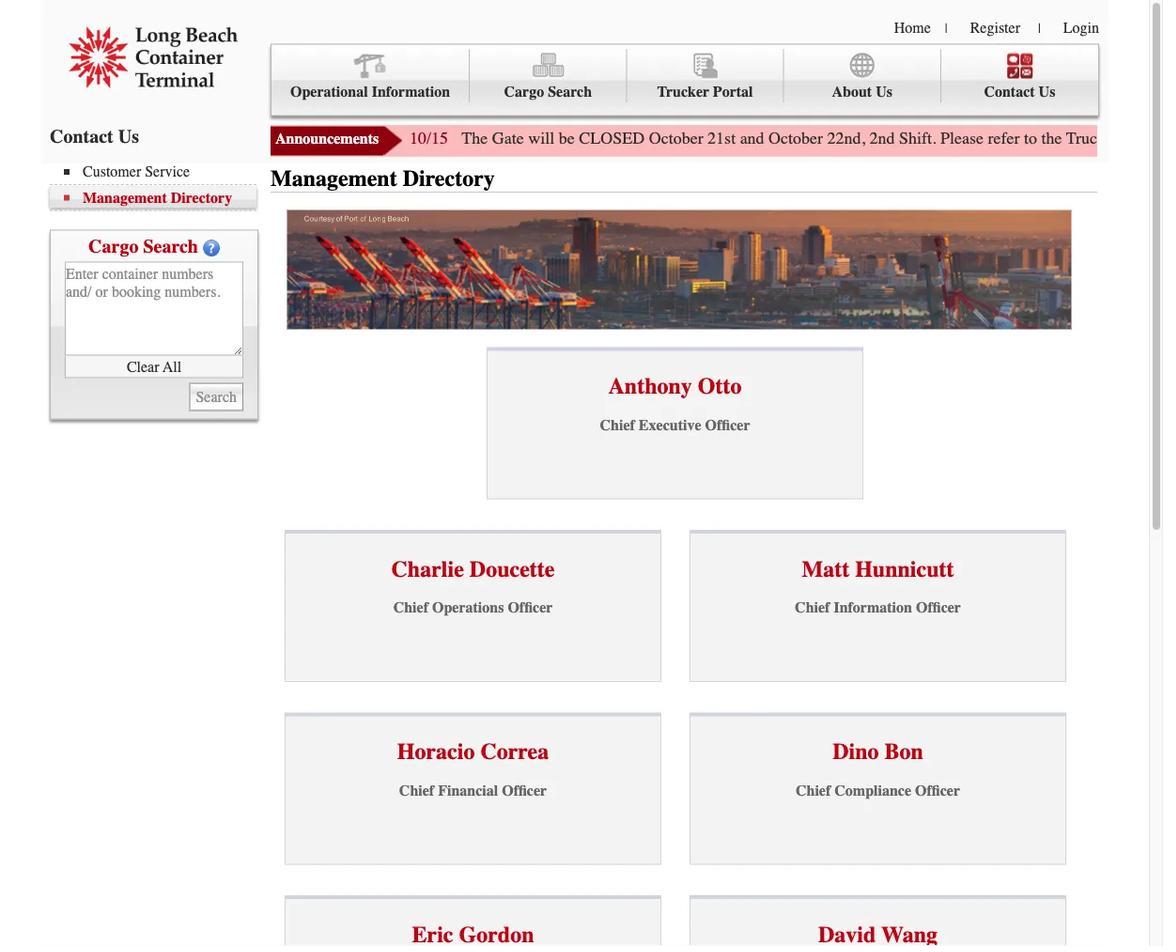 Task type: vqa. For each thing, say whether or not it's contained in the screenshot.
1st | from right
yes



Task type: describe. For each thing, give the bounding box(es) containing it.
login
[[1063, 19, 1099, 36]]

anthony
[[608, 373, 692, 399]]

chief executive officer
[[600, 416, 750, 433]]

home
[[894, 19, 931, 36]]

chief for anthony
[[600, 416, 635, 433]]

will
[[528, 129, 555, 148]]

service
[[145, 163, 190, 180]]

register link
[[970, 19, 1020, 36]]

the
[[1042, 129, 1062, 148]]

trucker portal
[[657, 83, 753, 101]]

operational information
[[290, 83, 450, 101]]

chief for horacio
[[399, 782, 434, 799]]

2nd
[[870, 129, 895, 148]]

dino bon option
[[690, 713, 1066, 865]]

0 horizontal spatial search
[[143, 235, 198, 257]]

truck
[[1066, 129, 1106, 148]]

21st
[[708, 129, 736, 148]]

contact us link
[[941, 49, 1098, 102]]

compliance
[[835, 782, 911, 799]]

and
[[740, 129, 765, 148]]

closed
[[579, 129, 645, 148]]

10/15 the gate will be closed october 21st and october 22nd, 2nd shift. please refer to the truck gate ho
[[410, 129, 1163, 148]]

ho
[[1146, 129, 1163, 148]]

officer for dino bon
[[915, 782, 960, 799]]

chief financial officer
[[399, 782, 547, 799]]

charlie doucette option
[[285, 530, 661, 682]]

financial
[[438, 782, 498, 799]]

all
[[163, 358, 181, 375]]

operational information link
[[272, 49, 470, 102]]

0 horizontal spatial contact
[[50, 125, 113, 147]]

clear all button
[[65, 356, 243, 378]]

hunnicutt
[[855, 556, 954, 582]]

home link
[[894, 19, 931, 36]]

correa
[[481, 739, 549, 765]]

management inside the customer service management directory
[[83, 189, 167, 206]]

information for chief
[[834, 599, 912, 616]]

us for about us link
[[876, 83, 893, 101]]

portal
[[713, 83, 753, 101]]

1 vertical spatial cargo search
[[88, 235, 198, 257]]

1 | from the left
[[945, 21, 948, 36]]

2 october from the left
[[769, 129, 823, 148]]

us for 'contact us' link
[[1039, 83, 1056, 101]]

10/15
[[410, 129, 448, 148]]

0 vertical spatial contact us
[[984, 83, 1056, 101]]

1 horizontal spatial search
[[548, 83, 592, 101]]

1 horizontal spatial directory
[[403, 166, 495, 192]]

matt hunnicutt option
[[690, 530, 1066, 682]]

management directory link
[[64, 189, 257, 206]]

horacio
[[397, 739, 475, 765]]

trucker portal link
[[627, 49, 784, 102]]

list box containing charlie doucette
[[285, 530, 1066, 946]]

chief for dino
[[796, 782, 831, 799]]

announcements
[[275, 130, 379, 148]]

0 horizontal spatial cargo
[[88, 235, 138, 257]]

clear
[[127, 358, 159, 375]]

cargo search link
[[470, 49, 627, 102]]

executive
[[639, 416, 701, 433]]

1 october from the left
[[649, 129, 703, 148]]



Task type: locate. For each thing, give the bounding box(es) containing it.
about us link
[[784, 49, 941, 102]]

operational
[[290, 83, 368, 101]]

0 horizontal spatial cargo search
[[88, 235, 198, 257]]

1 vertical spatial contact
[[50, 125, 113, 147]]

trucker
[[657, 83, 709, 101]]

contact us up customer
[[50, 125, 139, 147]]

chief left compliance
[[796, 782, 831, 799]]

directory
[[403, 166, 495, 192], [171, 189, 232, 206]]

register
[[970, 19, 1020, 36]]

us inside about us link
[[876, 83, 893, 101]]

1 horizontal spatial cargo
[[504, 83, 544, 101]]

customer service link
[[64, 163, 257, 180]]

chief down the matt
[[795, 599, 830, 616]]

directory down 'service'
[[171, 189, 232, 206]]

october left 21st
[[649, 129, 703, 148]]

customer
[[83, 163, 141, 180]]

doucette
[[470, 556, 555, 582]]

information up 10/15
[[372, 83, 450, 101]]

officer down hunnicutt
[[916, 599, 961, 616]]

shift.
[[899, 129, 936, 148]]

1 horizontal spatial information
[[834, 599, 912, 616]]

0 horizontal spatial october
[[649, 129, 703, 148]]

2 gate from the left
[[1110, 129, 1142, 148]]

1 horizontal spatial management
[[271, 166, 397, 192]]

about us
[[832, 83, 893, 101]]

chief operations officer
[[393, 599, 553, 616]]

1 vertical spatial cargo
[[88, 235, 138, 257]]

2 | from the left
[[1038, 21, 1041, 36]]

chief for matt
[[795, 599, 830, 616]]

search
[[548, 83, 592, 101], [143, 235, 198, 257]]

customer service management directory
[[83, 163, 232, 206]]

horacio correa
[[397, 739, 549, 765]]

clear all
[[127, 358, 181, 375]]

officer for anthony otto
[[705, 416, 750, 433]]

1 horizontal spatial us
[[876, 83, 893, 101]]

october
[[649, 129, 703, 148], [769, 129, 823, 148]]

information
[[372, 83, 450, 101], [834, 599, 912, 616]]

menu bar containing customer service
[[50, 161, 266, 211]]

0 vertical spatial menu bar
[[271, 44, 1099, 116]]

0 horizontal spatial management
[[83, 189, 167, 206]]

1 horizontal spatial gate
[[1110, 129, 1142, 148]]

0 horizontal spatial contact us
[[50, 125, 139, 147]]

chief down anthony
[[600, 416, 635, 433]]

0 horizontal spatial information
[[372, 83, 450, 101]]

0 vertical spatial search
[[548, 83, 592, 101]]

gate
[[492, 129, 524, 148], [1110, 129, 1142, 148]]

officer inside charlie doucette option
[[508, 599, 553, 616]]

officer for horacio correa
[[502, 782, 547, 799]]

0 horizontal spatial directory
[[171, 189, 232, 206]]

refer
[[988, 129, 1020, 148]]

officer for matt hunnicutt
[[916, 599, 961, 616]]

menu bar containing operational information
[[271, 44, 1099, 116]]

officer for charlie doucette
[[508, 599, 553, 616]]

management directory
[[271, 166, 495, 192]]

officer inside horacio correa option
[[502, 782, 547, 799]]

cargo down 'management directory' link
[[88, 235, 138, 257]]

matt hunnicutt
[[802, 556, 954, 582]]

0 horizontal spatial us
[[118, 125, 139, 147]]

|
[[945, 21, 948, 36], [1038, 21, 1041, 36]]

officer down bon
[[915, 782, 960, 799]]

1 horizontal spatial contact us
[[984, 83, 1056, 101]]

chief
[[600, 416, 635, 433], [393, 599, 428, 616], [795, 599, 830, 616], [399, 782, 434, 799], [796, 782, 831, 799]]

cargo search down 'management directory' link
[[88, 235, 198, 257]]

gate right the
[[492, 129, 524, 148]]

search down 'management directory' link
[[143, 235, 198, 257]]

menu bar
[[271, 44, 1099, 116], [50, 161, 266, 211]]

contact
[[984, 83, 1035, 101], [50, 125, 113, 147]]

directory down 10/15
[[403, 166, 495, 192]]

us up customer
[[118, 125, 139, 147]]

contact up refer
[[984, 83, 1035, 101]]

22nd,
[[827, 129, 865, 148]]

gate left ho
[[1110, 129, 1142, 148]]

0 vertical spatial contact
[[984, 83, 1035, 101]]

matt
[[802, 556, 850, 582]]

dino
[[833, 739, 879, 765]]

1 gate from the left
[[492, 129, 524, 148]]

please
[[941, 129, 984, 148]]

chief down charlie
[[393, 599, 428, 616]]

search up be
[[548, 83, 592, 101]]

us inside 'contact us' link
[[1039, 83, 1056, 101]]

1 horizontal spatial |
[[1038, 21, 1041, 36]]

login link
[[1063, 19, 1099, 36]]

chief for charlie
[[393, 599, 428, 616]]

management down customer
[[83, 189, 167, 206]]

None submit
[[189, 383, 243, 411]]

0 vertical spatial cargo search
[[504, 83, 592, 101]]

be
[[559, 129, 575, 148]]

officer
[[705, 416, 750, 433], [508, 599, 553, 616], [916, 599, 961, 616], [502, 782, 547, 799], [915, 782, 960, 799]]

1 horizontal spatial cargo search
[[504, 83, 592, 101]]

officer down correa in the left bottom of the page
[[502, 782, 547, 799]]

list box
[[285, 530, 1066, 946]]

0 vertical spatial cargo
[[504, 83, 544, 101]]

0 vertical spatial information
[[372, 83, 450, 101]]

1 horizontal spatial menu bar
[[271, 44, 1099, 116]]

directory inside the customer service management directory
[[171, 189, 232, 206]]

chief compliance officer
[[796, 782, 960, 799]]

2 horizontal spatial us
[[1039, 83, 1056, 101]]

chief down horacio at left
[[399, 782, 434, 799]]

| left login link
[[1038, 21, 1041, 36]]

operations
[[432, 599, 504, 616]]

contact up customer
[[50, 125, 113, 147]]

october right and
[[769, 129, 823, 148]]

chief inside matt hunnicutt option
[[795, 599, 830, 616]]

officer inside matt hunnicutt option
[[916, 599, 961, 616]]

chief inside "dino bon" option
[[796, 782, 831, 799]]

information for operational
[[372, 83, 450, 101]]

chief inside charlie doucette option
[[393, 599, 428, 616]]

information down the "matt hunnicutt"
[[834, 599, 912, 616]]

chief information officer
[[795, 599, 961, 616]]

contact us
[[984, 83, 1056, 101], [50, 125, 139, 147]]

dino bon
[[833, 739, 924, 765]]

horacio correa option
[[285, 713, 661, 865]]

us
[[876, 83, 893, 101], [1039, 83, 1056, 101], [118, 125, 139, 147]]

us right about
[[876, 83, 893, 101]]

contact us up the to
[[984, 83, 1056, 101]]

cargo up will
[[504, 83, 544, 101]]

management down announcements
[[271, 166, 397, 192]]

us up the
[[1039, 83, 1056, 101]]

officer inside "dino bon" option
[[915, 782, 960, 799]]

cargo search up will
[[504, 83, 592, 101]]

the
[[462, 129, 488, 148]]

1 vertical spatial menu bar
[[50, 161, 266, 211]]

bon
[[885, 739, 924, 765]]

charlie doucette
[[391, 556, 555, 582]]

cargo
[[504, 83, 544, 101], [88, 235, 138, 257]]

0 horizontal spatial menu bar
[[50, 161, 266, 211]]

Enter container numbers and/ or booking numbers.  text field
[[65, 262, 243, 356]]

officer down otto
[[705, 416, 750, 433]]

chief inside horacio correa option
[[399, 782, 434, 799]]

anthony otto
[[608, 373, 742, 399]]

1 vertical spatial information
[[834, 599, 912, 616]]

management
[[271, 166, 397, 192], [83, 189, 167, 206]]

0 horizontal spatial |
[[945, 21, 948, 36]]

0 horizontal spatial gate
[[492, 129, 524, 148]]

information inside matt hunnicutt option
[[834, 599, 912, 616]]

1 vertical spatial search
[[143, 235, 198, 257]]

| right home
[[945, 21, 948, 36]]

charlie
[[391, 556, 464, 582]]

1 horizontal spatial october
[[769, 129, 823, 148]]

1 horizontal spatial contact
[[984, 83, 1035, 101]]

1 vertical spatial contact us
[[50, 125, 139, 147]]

otto
[[698, 373, 742, 399]]

about
[[832, 83, 872, 101]]

to
[[1024, 129, 1037, 148]]

cargo search
[[504, 83, 592, 101], [88, 235, 198, 257]]

officer down doucette
[[508, 599, 553, 616]]



